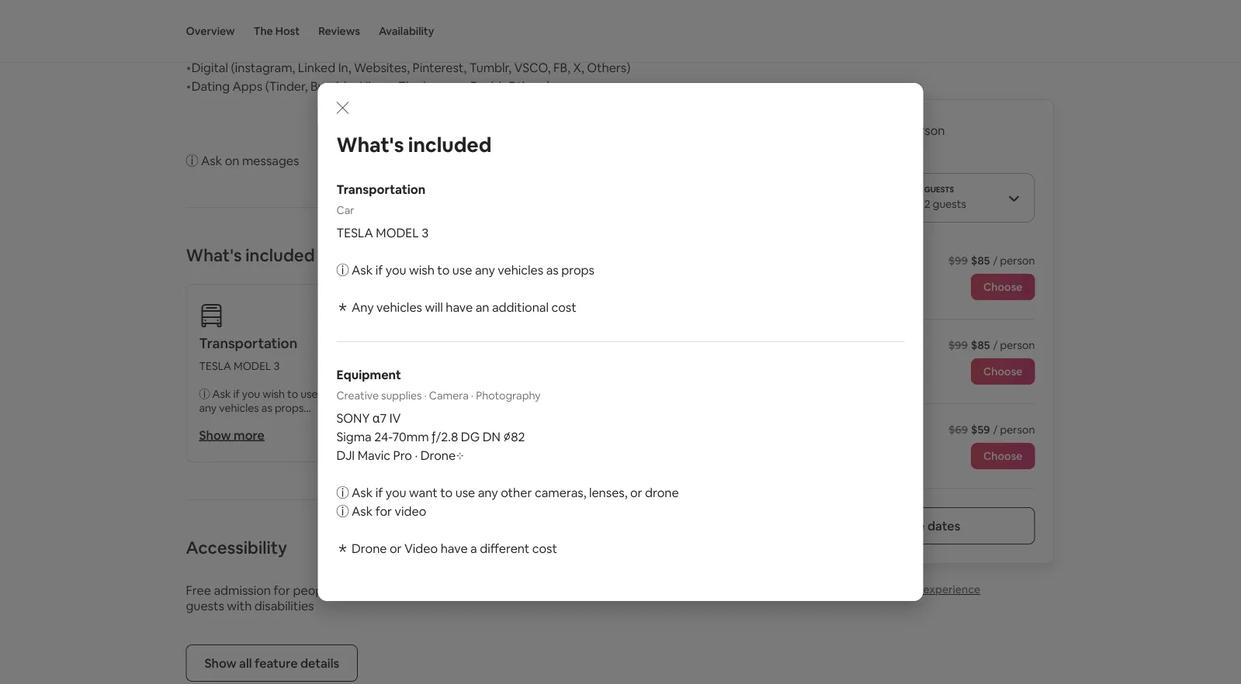 Task type: locate. For each thing, give the bounding box(es) containing it.
0 vertical spatial 24-
[[404, 373, 420, 387]]

0 vertical spatial tesla
[[337, 225, 373, 241]]

mavic
[[390, 401, 419, 415], [358, 448, 391, 464]]

0 vertical spatial you
[[386, 262, 406, 278]]

others)
[[587, 59, 631, 75], [507, 78, 551, 94]]

1 $85 from the top
[[971, 254, 990, 268]]

use right the want
[[455, 485, 475, 501]]

1 horizontal spatial or
[[630, 485, 643, 501]]

vehicles
[[498, 262, 544, 278], [377, 299, 422, 315], [219, 401, 259, 415]]

1 $99 $85 / person from the top
[[949, 254, 1035, 268]]

2 $85 from the top
[[971, 339, 990, 352]]

/
[[897, 122, 903, 138], [993, 254, 998, 268], [993, 339, 998, 352], [993, 423, 998, 437]]

the host button
[[254, 0, 300, 62]]

media
[[186, 22, 224, 38]]

1 horizontal spatial model
[[376, 225, 419, 241]]

0 vertical spatial included
[[408, 132, 492, 158]]

the inside button
[[254, 24, 273, 38]]

media use
[[186, 22, 249, 38]]

0 vertical spatial ⌀82
[[389, 387, 409, 401]]

28
[[832, 339, 845, 352]]

0 vertical spatial vehicles
[[498, 262, 544, 278]]

show more down ⓘ  ask if you wish to use any vehicles as props...
[[199, 427, 265, 443]]

tesla model 3 for car
[[337, 225, 429, 241]]

dn
[[371, 387, 387, 401], [483, 429, 501, 445]]

mavic inside equipment sony α7 iv sigma 24-70mm  ƒ/2.8 dg dn ⌀82 dji mavic pro · drone⊹...
[[390, 401, 419, 415]]

league,
[[423, 78, 468, 94]]

if left props...
[[233, 387, 240, 401]]

1 vertical spatial transportation
[[199, 335, 298, 353]]

choose for first the choose link
[[984, 280, 1023, 294]]

dg inside equipment sony α7 iv sigma 24-70mm  ƒ/2.8 dg dn ⌀82 dji mavic pro · drone⊹...
[[480, 373, 497, 387]]

0 vertical spatial others)
[[587, 59, 631, 75]]

others) down vsco,
[[507, 78, 551, 94]]

0 vertical spatial sigma
[[371, 373, 402, 387]]

overview button
[[186, 0, 235, 62]]

2 choose from the top
[[984, 365, 1023, 379]]

· left "drone⊹..."
[[440, 401, 442, 415]]

pinterest,
[[413, 59, 467, 75]]

0 vertical spatial 3
[[422, 225, 429, 241]]

as
[[546, 262, 559, 278], [261, 401, 272, 415]]

as left props...
[[261, 401, 272, 415]]

equipment
[[371, 335, 443, 353], [337, 367, 401, 383]]

0 horizontal spatial show more
[[199, 427, 265, 443]]

0 horizontal spatial vehicles
[[219, 401, 259, 415]]

0 vertical spatial pro
[[421, 401, 438, 415]]

drone
[[645, 485, 679, 501]]

ⓘ
[[186, 153, 198, 168], [337, 262, 349, 278], [199, 387, 210, 401], [337, 485, 349, 501], [337, 503, 349, 519]]

mavic down creative
[[358, 448, 391, 464]]

0 vertical spatial α7
[[403, 359, 415, 373]]

dn up the 'sony α7 iv sigma 24-70mm  ƒ/2.8 dg dn ⌀82 dji mavic pro · drone⊹'
[[371, 387, 387, 401]]

α7 up supplies
[[403, 359, 415, 373]]

0 vertical spatial what's included
[[337, 132, 492, 158]]

0 horizontal spatial transportation
[[199, 335, 298, 353]]

ⓘ inside ⓘ  ask if you wish to use any vehicles as props...
[[199, 387, 210, 401]]

24- down supplies
[[374, 429, 392, 445]]

have
[[446, 299, 473, 315], [441, 541, 468, 557]]

1 vertical spatial any
[[199, 401, 217, 415]]

1 horizontal spatial α7
[[403, 359, 415, 373]]

sony
[[371, 359, 400, 373], [337, 410, 370, 426]]

tesla for transportation
[[199, 359, 231, 373]]

＊ left drone
[[337, 541, 349, 557]]

0 horizontal spatial wish
[[263, 387, 285, 401]]

1 horizontal spatial dji
[[371, 401, 387, 415]]

transportation up "car"
[[337, 181, 426, 197]]

for
[[375, 503, 392, 519], [274, 583, 290, 599]]

0 vertical spatial ＊
[[337, 299, 349, 315]]

1 vertical spatial the
[[399, 78, 420, 94]]

model up ⓘ  ask if you wish to use any vehicles as props...
[[234, 359, 271, 373]]

0 horizontal spatial 24-
[[374, 429, 392, 445]]

use up ＊  any vehicles will have an additional cost
[[452, 262, 472, 278]]

0 vertical spatial sony
[[371, 359, 400, 373]]

reviews
[[318, 24, 360, 38]]

show more down supplies
[[371, 427, 437, 443]]

choose
[[984, 280, 1023, 294], [984, 365, 1023, 379], [984, 450, 1023, 464]]

1 horizontal spatial wish
[[409, 262, 435, 278]]

free
[[186, 583, 211, 599]]

to inside ⓘ  ask if you wish to use any vehicles as props...
[[287, 387, 298, 401]]

dn down "drone⊹..."
[[483, 429, 501, 445]]

creative
[[337, 389, 379, 403]]

for left people
[[274, 583, 290, 599]]

vehicles left will
[[377, 299, 422, 315]]

0 vertical spatial 70mm
[[420, 373, 452, 387]]

show
[[199, 427, 231, 443], [371, 427, 403, 443], [860, 518, 892, 534], [205, 656, 237, 672]]

sigma up supplies
[[371, 373, 402, 387]]

drone⊹...
[[445, 401, 491, 415]]

any inside ⓘ  ask if you wish to use any vehicles as props...
[[199, 401, 217, 415]]

$85
[[971, 254, 990, 268], [971, 339, 990, 352]]

1 vertical spatial others)
[[507, 78, 551, 94]]

equipment down will
[[371, 335, 443, 353]]

⌀82
[[389, 387, 409, 401], [503, 429, 525, 445]]

equipment inside equipment creative supplies · camera · photography
[[337, 367, 401, 383]]

sigma down creative
[[337, 429, 372, 445]]

ƒ/2.8
[[455, 373, 478, 387], [432, 429, 458, 445]]

equipment creative supplies · camera · photography
[[337, 367, 541, 403]]

· left camera
[[424, 389, 427, 403]]

2 vertical spatial any
[[478, 485, 498, 501]]

＊
[[337, 299, 349, 315], [337, 541, 349, 557]]

1 horizontal spatial show more
[[371, 427, 437, 443]]

details
[[300, 656, 339, 672]]

more down ⓘ  ask if you wish to use any vehicles as props...
[[234, 427, 265, 443]]

iv down supplies
[[389, 410, 401, 426]]

1 vertical spatial what's
[[186, 244, 242, 266]]

2 $99 $85 / person from the top
[[949, 339, 1035, 352]]

cost right different
[[532, 541, 557, 557]]

1 vertical spatial use
[[301, 387, 318, 401]]

ⓘ  ask if you want to use any other cameras, lenses, or drone ⓘ  ask for video
[[337, 485, 679, 519]]

ⓘ for ⓘ  ask if you wish to use any vehicles as props...
[[199, 387, 210, 401]]

0 horizontal spatial model
[[234, 359, 271, 373]]

model
[[376, 225, 419, 241], [234, 359, 271, 373]]

1 vertical spatial sigma
[[337, 429, 372, 445]]

1 vertical spatial wish
[[263, 387, 285, 401]]

vehicles for transportation
[[219, 401, 259, 415]]

more up drone⊹ at left
[[406, 427, 437, 443]]

tesla model 3 up ⓘ  ask if you wish to use any vehicles as props...
[[199, 359, 280, 373]]

1 vertical spatial ƒ/2.8
[[432, 429, 458, 445]]

1 vertical spatial cost
[[532, 541, 557, 557]]

0 horizontal spatial dn
[[371, 387, 387, 401]]

you up video
[[386, 485, 406, 501]]

1 vertical spatial pro
[[393, 448, 412, 464]]

dn inside equipment sony α7 iv sigma 24-70mm  ƒ/2.8 dg dn ⌀82 dji mavic pro · drone⊹...
[[371, 387, 387, 401]]

included
[[408, 132, 492, 158], [246, 244, 315, 266]]

the right hinge,
[[399, 78, 420, 94]]

show left all
[[205, 656, 237, 672]]

as for car
[[546, 262, 559, 278]]

more
[[234, 427, 265, 443], [406, 427, 437, 443], [894, 518, 925, 534]]

photography
[[476, 389, 541, 403]]

more for equipment
[[406, 427, 437, 443]]

0 vertical spatial cost
[[552, 299, 577, 315]]

· left drone⊹ at left
[[415, 448, 418, 464]]

to left creative
[[287, 387, 298, 401]]

you
[[386, 262, 406, 278], [242, 387, 260, 401], [386, 485, 406, 501]]

or inside the ⓘ  ask if you want to use any other cameras, lenses, or drone ⓘ  ask for video
[[630, 485, 643, 501]]

experience
[[923, 583, 981, 597]]

α7 down supplies
[[373, 410, 387, 426]]

＊ left the any
[[337, 299, 349, 315]]

show more link for equipment
[[371, 427, 437, 443]]

you up ＊  any vehicles will have an additional cost
[[386, 262, 406, 278]]

to inside the ⓘ  ask if you want to use any other cameras, lenses, or drone ⓘ  ask for video
[[440, 485, 453, 501]]

have left a
[[441, 541, 468, 557]]

ƒ/2.8 up camera
[[455, 373, 478, 387]]

other
[[501, 485, 532, 501]]

you for transportation
[[242, 387, 260, 401]]

pro inside equipment sony α7 iv sigma 24-70mm  ƒ/2.8 dg dn ⌀82 dji mavic pro · drone⊹...
[[421, 401, 438, 415]]

0 vertical spatial if
[[375, 262, 383, 278]]

1 vertical spatial dn
[[483, 429, 501, 445]]

3 up ⓘ  ask if you wish to use any vehicles as props
[[422, 225, 429, 241]]

you inside ⓘ  ask if you wish to use any vehicles as props...
[[242, 387, 260, 401]]

2 vertical spatial use
[[455, 485, 475, 501]]

to
[[437, 262, 450, 278], [287, 387, 298, 401], [440, 485, 453, 501]]

⌀82 right creative
[[389, 387, 409, 401]]

0 horizontal spatial what's
[[186, 244, 242, 266]]

any for car
[[475, 262, 495, 278]]

iv up supplies
[[418, 359, 428, 373]]

⌀82 down the photography
[[503, 429, 525, 445]]

if left the want
[[375, 485, 383, 501]]

1 vertical spatial as
[[261, 401, 272, 415]]

vehicles inside ⓘ  ask if you wish to use any vehicles as props...
[[219, 401, 259, 415]]

or left the video
[[390, 541, 402, 557]]

show up report
[[860, 518, 892, 534]]

1 horizontal spatial for
[[375, 503, 392, 519]]

sony inside equipment sony α7 iv sigma 24-70mm  ƒ/2.8 dg dn ⌀82 dji mavic pro · drone⊹...
[[371, 359, 400, 373]]

1 vertical spatial vehicles
[[377, 299, 422, 315]]

2 show more link from the left
[[371, 427, 437, 443]]

70mm up camera
[[420, 373, 452, 387]]

70mm inside the 'sony α7 iv sigma 24-70mm  ƒ/2.8 dg dn ⌀82 dji mavic pro · drone⊹'
[[392, 429, 429, 445]]

0 horizontal spatial or
[[390, 541, 402, 557]]

if down transportation car
[[375, 262, 383, 278]]

0 vertical spatial as
[[546, 262, 559, 278]]

to right the want
[[440, 485, 453, 501]]

sony up supplies
[[371, 359, 400, 373]]

vehicles left props...
[[219, 401, 259, 415]]

use inside ⓘ  ask if you wish to use any vehicles as props...
[[301, 387, 318, 401]]

1 vertical spatial model
[[234, 359, 271, 373]]

1 vertical spatial ⌀82
[[503, 429, 525, 445]]

show more
[[199, 427, 265, 443], [371, 427, 437, 443]]

ask inside ⓘ  ask if you wish to use any vehicles as props...
[[212, 387, 231, 401]]

0 horizontal spatial show more link
[[199, 427, 265, 443]]

$99 $85 / person
[[949, 254, 1035, 268], [949, 339, 1035, 352]]

1 choose from the top
[[984, 280, 1023, 294]]

as inside ⓘ  ask if you wish to use any vehicles as props...
[[261, 401, 272, 415]]

70mm up drone⊹ at left
[[392, 429, 429, 445]]

/ for first the choose link
[[993, 254, 998, 268]]

admission
[[214, 583, 271, 599]]

the left host
[[254, 24, 273, 38]]

any inside the ⓘ  ask if you want to use any other cameras, lenses, or drone ⓘ  ask for video
[[478, 485, 498, 501]]

0 vertical spatial dn
[[371, 387, 387, 401]]

iv
[[418, 359, 428, 373], [389, 410, 401, 426]]

1 horizontal spatial tesla
[[337, 225, 373, 241]]

person for first the choose link
[[1000, 254, 1035, 268]]

α7 inside the 'sony α7 iv sigma 24-70mm  ƒ/2.8 dg dn ⌀82 dji mavic pro · drone⊹'
[[373, 410, 387, 426]]

1 vertical spatial or
[[390, 541, 402, 557]]

additional
[[492, 299, 549, 315]]

· inside equipment sony α7 iv sigma 24-70mm  ƒ/2.8 dg dn ⌀82 dji mavic pro · drone⊹...
[[440, 401, 442, 415]]

1 vertical spatial $99 $85 / person
[[949, 339, 1035, 352]]

0 vertical spatial use
[[452, 262, 472, 278]]

0 vertical spatial mavic
[[390, 401, 419, 415]]

sigma inside the 'sony α7 iv sigma 24-70mm  ƒ/2.8 dg dn ⌀82 dji mavic pro · drone⊹'
[[337, 429, 372, 445]]

sigma inside equipment sony α7 iv sigma 24-70mm  ƒ/2.8 dg dn ⌀82 dji mavic pro · drone⊹...
[[371, 373, 402, 387]]

1 horizontal spatial what's included
[[337, 132, 492, 158]]

model down transportation car
[[376, 225, 419, 241]]

1 vertical spatial dji
[[337, 448, 355, 464]]

as left props
[[546, 262, 559, 278]]

tesla down "car"
[[337, 225, 373, 241]]

1 vertical spatial ＊
[[337, 541, 349, 557]]

0 vertical spatial choose
[[984, 280, 1023, 294]]

the
[[254, 24, 273, 38], [399, 78, 420, 94]]

0 horizontal spatial more
[[234, 427, 265, 443]]

0 horizontal spatial pro
[[393, 448, 412, 464]]

have left an
[[446, 299, 473, 315]]

have for an
[[446, 299, 473, 315]]

for inside the ⓘ  ask if you want to use any other cameras, lenses, or drone ⓘ  ask for video
[[375, 503, 392, 519]]

to up will
[[437, 262, 450, 278]]

you left props...
[[242, 387, 260, 401]]

transportation up ⓘ  ask if you wish to use any vehicles as props...
[[199, 335, 298, 353]]

vehicles up the additional
[[498, 262, 544, 278]]

0 vertical spatial for
[[375, 503, 392, 519]]

1 horizontal spatial sony
[[371, 359, 400, 373]]

0 horizontal spatial the
[[254, 24, 273, 38]]

show more link down ⓘ  ask if you wish to use any vehicles as props...
[[199, 427, 265, 443]]

use for transportation
[[301, 387, 318, 401]]

1 vertical spatial 70mm
[[392, 429, 429, 445]]

1 vertical spatial to
[[287, 387, 298, 401]]

1 vertical spatial sony
[[337, 410, 370, 426]]

equipment for equipment
[[371, 335, 443, 353]]

(ⅰnstagram,
[[231, 59, 295, 75]]

24- up supplies
[[404, 373, 420, 387]]

choose link
[[971, 274, 1035, 300], [971, 359, 1035, 385], [971, 443, 1035, 470]]

dg up the photography
[[480, 373, 497, 387]]

use
[[452, 262, 472, 278], [301, 387, 318, 401], [455, 485, 475, 501]]

0 vertical spatial dji
[[371, 401, 387, 415]]

2 vertical spatial choose
[[984, 450, 1023, 464]]

ⓘ  ask if you wish to use any vehicles as props...
[[199, 387, 318, 415]]

0 vertical spatial have
[[446, 299, 473, 315]]

0 horizontal spatial 3
[[274, 359, 280, 373]]

use left creative
[[301, 387, 318, 401]]

1 vertical spatial if
[[233, 387, 240, 401]]

ƒ/2.8 up drone⊹ at left
[[432, 429, 458, 445]]

or
[[630, 485, 643, 501], [390, 541, 402, 557]]

1 vertical spatial $99
[[949, 339, 968, 352]]

1 horizontal spatial show more link
[[371, 427, 437, 443]]

assisting
[[336, 583, 385, 599]]

availability button
[[379, 0, 434, 62]]

0 vertical spatial any
[[475, 262, 495, 278]]

0 vertical spatial to
[[437, 262, 450, 278]]

1 vertical spatial equipment
[[337, 367, 401, 383]]

if inside ⓘ  ask if you wish to use any vehicles as props...
[[233, 387, 240, 401]]

ⓘ ask on messages
[[186, 153, 299, 168]]

what's
[[337, 132, 404, 158], [186, 244, 242, 266]]

cost down props
[[552, 299, 577, 315]]

dg down "drone⊹..."
[[461, 429, 480, 445]]

show more link down supplies
[[371, 427, 437, 443]]

/ for 2nd the choose link from the bottom
[[993, 339, 998, 352]]

3 choose from the top
[[984, 450, 1023, 464]]

1 ＊ from the top
[[337, 299, 349, 315]]

person
[[905, 122, 945, 138], [1000, 254, 1035, 268], [1000, 339, 1035, 352], [1000, 423, 1035, 437]]

2 show more from the left
[[371, 427, 437, 443]]

1 horizontal spatial ⌀82
[[503, 429, 525, 445]]

wish inside ⓘ  ask if you wish to use any vehicles as props...
[[263, 387, 285, 401]]

for left video
[[375, 503, 392, 519]]

24-
[[404, 373, 420, 387], [374, 429, 392, 445]]

more left dates
[[894, 518, 925, 534]]

you inside the ⓘ  ask if you want to use any other cameras, lenses, or drone ⓘ  ask for video
[[386, 485, 406, 501]]

0 horizontal spatial α7
[[373, 410, 387, 426]]

equipment inside equipment sony α7 iv sigma 24-70mm  ƒ/2.8 dg dn ⌀82 dji mavic pro · drone⊹...
[[371, 335, 443, 353]]

1 show more from the left
[[199, 427, 265, 443]]

tesla up ⓘ  ask if you wish to use any vehicles as props...
[[199, 359, 231, 373]]

1 vertical spatial tesla model 3
[[199, 359, 280, 373]]

feature
[[255, 656, 298, 672]]

show all feature details button
[[186, 645, 358, 682]]

1 choose link from the top
[[971, 274, 1035, 300]]

1 horizontal spatial more
[[406, 427, 437, 443]]

0 vertical spatial wish
[[409, 262, 435, 278]]

show inside button
[[205, 656, 237, 672]]

model for car
[[376, 225, 419, 241]]

car
[[337, 203, 354, 217]]

others) right x,
[[587, 59, 631, 75]]

$85 for 2nd the choose link from the bottom
[[971, 339, 990, 352]]

tesla model 3 down transportation car
[[337, 225, 429, 241]]

1 horizontal spatial vehicles
[[377, 299, 422, 315]]

tumblr,
[[470, 59, 512, 75]]

2 vertical spatial to
[[440, 485, 453, 501]]

2 ＊ from the top
[[337, 541, 349, 557]]

wish for transportation
[[263, 387, 285, 401]]

1 vertical spatial choose link
[[971, 359, 1035, 385]]

0 horizontal spatial sony
[[337, 410, 370, 426]]

1 vertical spatial 24-
[[374, 429, 392, 445]]

1 show more link from the left
[[199, 427, 265, 443]]

if for car
[[375, 262, 383, 278]]

transportation car
[[337, 181, 426, 217]]

0 vertical spatial dg
[[480, 373, 497, 387]]

show down ⓘ  ask if you wish to use any vehicles as props...
[[199, 427, 231, 443]]

2 vertical spatial choose link
[[971, 443, 1035, 470]]

3 up ⓘ  ask if you wish to use any vehicles as props...
[[274, 359, 280, 373]]

mavic left camera
[[390, 401, 419, 415]]

2 vertical spatial if
[[375, 485, 383, 501]]

dn inside the 'sony α7 iv sigma 24-70mm  ƒ/2.8 dg dn ⌀82 dji mavic pro · drone⊹'
[[483, 429, 501, 445]]

transportation for transportation car
[[337, 181, 426, 197]]

sony down creative
[[337, 410, 370, 426]]

tesla model 3
[[337, 225, 429, 241], [199, 359, 280, 373]]

sigma
[[371, 373, 402, 387], [337, 429, 372, 445]]

· right camera
[[471, 389, 474, 403]]

ask
[[201, 153, 222, 168], [352, 262, 373, 278], [212, 387, 231, 401], [352, 485, 373, 501], [352, 503, 373, 519]]

0 horizontal spatial tesla
[[199, 359, 231, 373]]

equipment up creative
[[337, 367, 401, 383]]

host
[[275, 24, 300, 38]]

or left drone
[[630, 485, 643, 501]]

3
[[422, 225, 429, 241], [274, 359, 280, 373]]



Task type: describe. For each thing, give the bounding box(es) containing it.
show more dates link
[[785, 508, 1035, 545]]

◦dating
[[186, 78, 230, 94]]

tesla for car
[[337, 225, 373, 241]]

an
[[476, 299, 489, 315]]

thu,
[[785, 339, 807, 352]]

2 choose link from the top
[[971, 359, 1035, 385]]

ⓘ for ⓘ  ask if you wish to use any vehicles as props
[[337, 262, 349, 278]]

ask for ⓘ  ask if you want to use any other cameras, lenses, or drone ⓘ  ask for video
[[352, 485, 373, 501]]

reviews button
[[318, 0, 360, 62]]

report
[[864, 583, 900, 597]]

websites,
[[354, 59, 410, 75]]

this
[[902, 583, 921, 597]]

1 horizontal spatial others)
[[587, 59, 631, 75]]

0 horizontal spatial others)
[[507, 78, 551, 94]]

to for transportation
[[287, 387, 298, 401]]

0 horizontal spatial what's included
[[186, 244, 315, 266]]

disabilities
[[255, 598, 314, 614]]

messages
[[242, 153, 299, 168]]

linked
[[298, 59, 336, 75]]

choose for 3rd the choose link
[[984, 450, 1023, 464]]

equipment sony α7 iv sigma 24-70mm  ƒ/2.8 dg dn ⌀82 dji mavic pro · drone⊹...
[[371, 335, 497, 415]]

$69 $59 / person
[[949, 423, 1035, 437]]

for inside free admission for people assisting guests with disabilities
[[274, 583, 290, 599]]

pro inside the 'sony α7 iv sigma 24-70mm  ƒ/2.8 dg dn ⌀82 dji mavic pro · drone⊹'
[[393, 448, 412, 464]]

2 horizontal spatial more
[[894, 518, 925, 534]]

camera
[[429, 389, 469, 403]]

any for transportation
[[199, 401, 217, 415]]

as for transportation
[[261, 401, 272, 415]]

use for car
[[452, 262, 472, 278]]

the host
[[254, 24, 300, 38]]

/ person
[[897, 122, 945, 138]]

◦digital
[[186, 59, 228, 75]]

1 $99 from the top
[[949, 254, 968, 268]]

drone⊹
[[421, 448, 464, 464]]

· inside the 'sony α7 iv sigma 24-70mm  ƒ/2.8 dg dn ⌀82 dji mavic pro · drone⊹'
[[415, 448, 418, 464]]

if inside the ⓘ  ask if you want to use any other cameras, lenses, or drone ⓘ  ask for video
[[375, 485, 383, 501]]

vsco,
[[514, 59, 551, 75]]

fb,
[[554, 59, 571, 75]]

3 choose link from the top
[[971, 443, 1035, 470]]

supplies
[[381, 389, 422, 403]]

show more for equipment
[[371, 427, 437, 443]]

ƒ/2.8 inside equipment sony α7 iv sigma 24-70mm  ƒ/2.8 dg dn ⌀82 dji mavic pro · drone⊹...
[[455, 373, 478, 387]]

tesla model 3 for transportation
[[199, 359, 280, 373]]

more for transportation
[[234, 427, 265, 443]]

⌀82 inside the 'sony α7 iv sigma 24-70mm  ƒ/2.8 dg dn ⌀82 dji mavic pro · drone⊹'
[[503, 429, 525, 445]]

video
[[405, 541, 438, 557]]

use
[[227, 22, 249, 38]]

person for 3rd the choose link
[[1000, 423, 1035, 437]]

availability
[[379, 24, 434, 38]]

to for car
[[437, 262, 450, 278]]

1 horizontal spatial included
[[408, 132, 492, 158]]

3 for car
[[422, 225, 429, 241]]

in,
[[338, 59, 351, 75]]

⌀82 inside equipment sony α7 iv sigma 24-70mm  ƒ/2.8 dg dn ⌀82 dji mavic pro · drone⊹...
[[389, 387, 409, 401]]

ⓘ for ⓘ ask on messages
[[186, 153, 198, 168]]

＊ for ＊  any vehicles will have an additional cost
[[337, 299, 349, 315]]

dg inside the 'sony α7 iv sigma 24-70mm  ƒ/2.8 dg dn ⌀82 dji mavic pro · drone⊹'
[[461, 429, 480, 445]]

if for transportation
[[233, 387, 240, 401]]

video
[[395, 503, 426, 519]]

0 horizontal spatial included
[[246, 244, 315, 266]]

on
[[225, 153, 239, 168]]

ⓘ  ask if you wish to use any vehicles as props
[[337, 262, 595, 278]]

model for transportation
[[234, 359, 271, 373]]

have for a
[[441, 541, 468, 557]]

3 for transportation
[[274, 359, 280, 373]]

the inside ◦digital (ⅰnstagram, linked in, websites, pinterest, tumblr, vsco, fb, x, others) ◦dating apps (tinder, bumble, hinge, the league, feeld, others)
[[399, 78, 420, 94]]

α7 inside equipment sony α7 iv sigma 24-70mm  ƒ/2.8 dg dn ⌀82 dji mavic pro · drone⊹...
[[403, 359, 415, 373]]

equipment for creative supplies
[[337, 367, 401, 383]]

wish for car
[[409, 262, 435, 278]]

dates
[[928, 518, 961, 534]]

$99 $85 / person for 2nd the choose link from the bottom
[[949, 339, 1035, 352]]

cameras,
[[535, 485, 587, 501]]

show more for transportation
[[199, 427, 265, 443]]

with
[[227, 598, 252, 614]]

ask for ⓘ  ask if you wish to use any vehicles as props...
[[212, 387, 231, 401]]

dji inside equipment sony α7 iv sigma 24-70mm  ƒ/2.8 dg dn ⌀82 dji mavic pro · drone⊹...
[[371, 401, 387, 415]]

lenses,
[[589, 485, 628, 501]]

show more dates
[[860, 518, 961, 534]]

dji inside the 'sony α7 iv sigma 24-70mm  ƒ/2.8 dg dn ⌀82 dji mavic pro · drone⊹'
[[337, 448, 355, 464]]

iv inside the 'sony α7 iv sigma 24-70mm  ƒ/2.8 dg dn ⌀82 dji mavic pro · drone⊹'
[[389, 410, 401, 426]]

different
[[480, 541, 530, 557]]

show more link for transportation
[[199, 427, 265, 443]]

dec
[[810, 339, 830, 352]]

/ for 3rd the choose link
[[993, 423, 998, 437]]

◦digital (ⅰnstagram, linked in, websites, pinterest, tumblr, vsco, fb, x, others) ◦dating apps (tinder, bumble, hinge, the league, feeld, others)
[[186, 59, 631, 94]]

vehicles for car
[[498, 262, 544, 278]]

choose for 2nd the choose link from the bottom
[[984, 365, 1023, 379]]

24- inside equipment sony α7 iv sigma 24-70mm  ƒ/2.8 dg dn ⌀82 dji mavic pro · drone⊹...
[[404, 373, 420, 387]]

$99 $85 / person for first the choose link
[[949, 254, 1035, 268]]

＊  any vehicles will have an additional cost
[[337, 299, 577, 315]]

any
[[352, 299, 374, 315]]

$85 for first the choose link
[[971, 254, 990, 268]]

thu, dec 28
[[785, 339, 845, 352]]

want
[[409, 485, 438, 501]]

cost for ＊  any vehicles will have an additional cost
[[552, 299, 577, 315]]

ask for ⓘ  ask if you wish to use any vehicles as props
[[352, 262, 373, 278]]

all
[[239, 656, 252, 672]]

sony α7 iv sigma 24-70mm  ƒ/2.8 dg dn ⌀82 dji mavic pro · drone⊹
[[337, 410, 525, 464]]

2 $99 from the top
[[949, 339, 968, 352]]

24- inside the 'sony α7 iv sigma 24-70mm  ƒ/2.8 dg dn ⌀82 dji mavic pro · drone⊹'
[[374, 429, 392, 445]]

person for 2nd the choose link from the bottom
[[1000, 339, 1035, 352]]

$69
[[949, 423, 968, 437]]

1 horizontal spatial what's
[[337, 132, 404, 158]]

70mm inside equipment sony α7 iv sigma 24-70mm  ƒ/2.8 dg dn ⌀82 dji mavic pro · drone⊹...
[[420, 373, 452, 387]]

bumble,
[[311, 78, 357, 94]]

people
[[293, 583, 333, 599]]

report this experience
[[864, 583, 981, 597]]

props
[[562, 262, 595, 278]]

＊ for ＊  drone or video have a different cost
[[337, 541, 349, 557]]

overview
[[186, 24, 235, 38]]

hinge,
[[359, 78, 396, 94]]

show all feature details
[[205, 656, 339, 672]]

(tinder,
[[265, 78, 308, 94]]

you for car
[[386, 262, 406, 278]]

accessibility
[[186, 537, 287, 559]]

ƒ/2.8 inside the 'sony α7 iv sigma 24-70mm  ƒ/2.8 dg dn ⌀82 dji mavic pro · drone⊹'
[[432, 429, 458, 445]]

transportation for transportation
[[199, 335, 298, 353]]

show down supplies
[[371, 427, 403, 443]]

free admission for people assisting guests with disabilities
[[186, 583, 385, 614]]

apps
[[233, 78, 263, 94]]

x,
[[573, 59, 584, 75]]

mavic inside the 'sony α7 iv sigma 24-70mm  ƒ/2.8 dg dn ⌀82 dji mavic pro · drone⊹'
[[358, 448, 391, 464]]

report this experience button
[[840, 583, 981, 597]]

guests
[[186, 598, 224, 614]]

＊  drone or video have a different cost
[[337, 541, 557, 557]]

cost for ＊  drone or video have a different cost
[[532, 541, 557, 557]]

will
[[425, 299, 443, 315]]

props...
[[275, 401, 311, 415]]

ask for ⓘ ask on messages
[[201, 153, 222, 168]]

use inside the ⓘ  ask if you want to use any other cameras, lenses, or drone ⓘ  ask for video
[[455, 485, 475, 501]]

drone
[[352, 541, 387, 557]]

$59
[[971, 423, 990, 437]]

a
[[471, 541, 477, 557]]

iv inside equipment sony α7 iv sigma 24-70mm  ƒ/2.8 dg dn ⌀82 dji mavic pro · drone⊹...
[[418, 359, 428, 373]]

sony inside the 'sony α7 iv sigma 24-70mm  ƒ/2.8 dg dn ⌀82 dji mavic pro · drone⊹'
[[337, 410, 370, 426]]

feeld,
[[471, 78, 504, 94]]



Task type: vqa. For each thing, say whether or not it's contained in the screenshot.
2nd 30 from left
no



